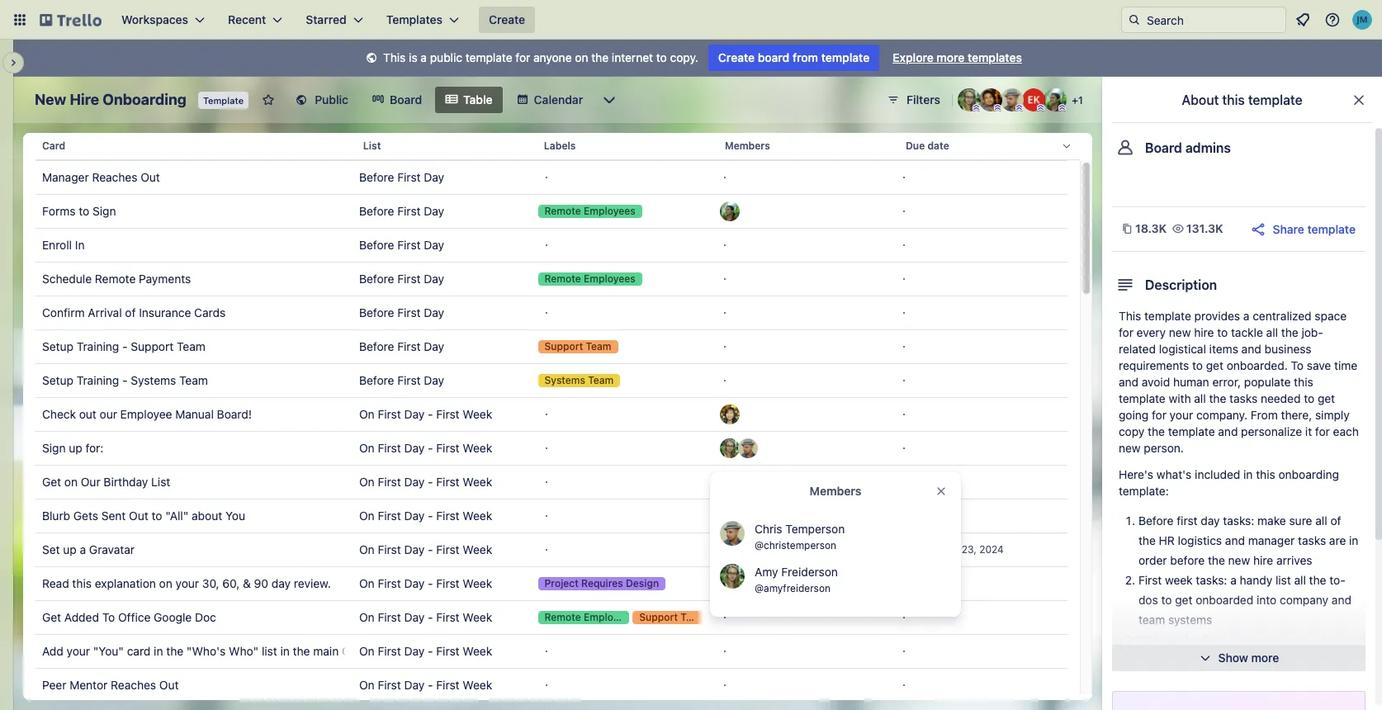 Task type: vqa. For each thing, say whether or not it's contained in the screenshot.


Task type: locate. For each thing, give the bounding box(es) containing it.
7 row from the top
[[36, 330, 1068, 364]]

row containing schedule remote payments
[[36, 262, 1068, 297]]

confirm arrival of insurance cards link
[[42, 297, 346, 330]]

0 horizontal spatial of
[[125, 306, 136, 320]]

mentor
[[70, 678, 108, 692]]

tasks: up 'onboarded'
[[1196, 573, 1228, 587]]

1 vertical spatial get
[[1318, 391, 1336, 406]]

recent
[[228, 12, 266, 26]]

week
[[1165, 573, 1193, 587]]

1 remote employees button from the top
[[531, 195, 710, 228]]

this member is an admin of this workspace. image
[[973, 104, 980, 112], [1037, 104, 1045, 112]]

out for sent
[[129, 509, 148, 523]]

create for create board from template
[[719, 50, 755, 64]]

of inside table
[[125, 306, 136, 320]]

1 horizontal spatial get
[[1206, 358, 1224, 372]]

remote
[[545, 205, 581, 217], [95, 272, 136, 286], [545, 273, 581, 285], [545, 611, 581, 624]]

share template
[[1273, 222, 1356, 236]]

on right the anyone
[[575, 50, 588, 64]]

read this explanation on your 30, 60, & 90 day review. link
[[42, 567, 346, 600]]

0 vertical spatial list
[[1276, 573, 1292, 587]]

color: green, title: "remote employees" element
[[538, 205, 642, 218], [538, 273, 642, 286], [538, 611, 636, 624]]

13 row from the top
[[36, 533, 1068, 567]]

list inside the get on our birthday list link
[[151, 475, 170, 489]]

this right the read at the left of the page
[[72, 576, 92, 591]]

this member is an admin of this workspace. image up due date button
[[973, 104, 980, 112]]

day up logistics
[[1201, 514, 1220, 528]]

1 vertical spatial up
[[63, 543, 77, 557]]

2 before first day from the top
[[359, 204, 444, 218]]

1 vertical spatial remote employees
[[545, 273, 636, 285]]

8 week from the top
[[463, 644, 492, 658]]

new left hire
[[35, 91, 66, 108]]

row containing manager reaches out
[[36, 160, 1068, 195]]

remote employees for schedule remote payments
[[545, 273, 636, 285]]

0 vertical spatial training
[[77, 339, 119, 353]]

chris temperson (christemperson) image down samantha pivlot (samanthapivlot) 'icon'
[[738, 439, 758, 458]]

7 week from the top
[[463, 610, 492, 624]]

4 before first day from the top
[[359, 272, 444, 286]]

get up 'simply'
[[1318, 391, 1336, 406]]

about inside table
[[192, 509, 222, 523]]

sign up for:
[[42, 441, 104, 455]]

1 vertical spatial your
[[176, 576, 199, 591]]

2 horizontal spatial your
[[1170, 408, 1194, 422]]

0 vertical spatial hire
[[1194, 325, 1215, 339]]

0 vertical spatial day
[[1201, 514, 1220, 528]]

get for get on our birthday list
[[42, 475, 61, 489]]

2 on first day - first week from the top
[[359, 441, 492, 455]]

template right share
[[1308, 222, 1356, 236]]

in right "included"
[[1244, 467, 1253, 482]]

about inside before first day tasks: make sure all of the hr logistics and manager tasks are in order before the new hire arrives first week tasks: a handy list all the to- dos to get onboarded into company and team systems who's who list: help the newbie orient themselves and learn all about the key people they'll encounter at work
[[1270, 652, 1301, 667]]

the up the person.
[[1148, 425, 1165, 439]]

this member is an admin of this workspace. image for the topmost priscilla parjet (priscillaparjet) image
[[1059, 104, 1066, 112]]

14 row from the top
[[36, 567, 1068, 601]]

1 vertical spatial sign
[[42, 441, 66, 455]]

1 vertical spatial setup
[[42, 373, 73, 387]]

1 vertical spatial new
[[1119, 441, 1141, 455]]

color: orange, title: "support team" element down design
[[633, 611, 706, 624]]

themselves
[[1139, 652, 1200, 667]]

recent button
[[218, 7, 293, 33]]

4 row from the top
[[36, 228, 1068, 263]]

1 before first day from the top
[[359, 170, 444, 184]]

sign down "manager reaches out"
[[93, 204, 116, 218]]

16 row from the top
[[36, 634, 1068, 669]]

training up out
[[77, 373, 119, 387]]

30,
[[202, 576, 219, 591]]

list
[[1276, 573, 1292, 587], [262, 644, 277, 658]]

before first day for enroll in
[[359, 238, 444, 252]]

day inside before first day tasks: make sure all of the hr logistics and manager tasks are in order before the new hire arrives first week tasks: a handy list all the to- dos to get onboarded into company and team systems who's who list: help the newbie orient themselves and learn all about the key people they'll encounter at work
[[1201, 514, 1220, 528]]

this member is an admin of this workspace. image left ellie kulick (elliekulick2) "image"
[[994, 104, 1002, 112]]

hire down provides
[[1194, 325, 1215, 339]]

1 vertical spatial board
[[1146, 140, 1183, 155]]

birthday
[[104, 475, 148, 489]]

close popover image
[[935, 485, 948, 498]]

support down insurance
[[131, 339, 174, 353]]

back to home image
[[40, 7, 102, 33]]

confirm
[[42, 306, 85, 320]]

reaches up forms to sign
[[92, 170, 137, 184]]

- for set up a gravatar
[[428, 543, 433, 557]]

related
[[1119, 342, 1156, 356]]

row
[[36, 126, 1080, 166], [36, 160, 1068, 195], [36, 194, 1068, 229], [36, 228, 1068, 263], [36, 262, 1068, 297], [36, 296, 1068, 330], [36, 330, 1068, 364], [36, 363, 1068, 398], [36, 397, 1068, 432], [36, 431, 1068, 466], [36, 465, 1068, 500], [36, 499, 1068, 534], [36, 533, 1068, 567], [36, 567, 1068, 601], [36, 600, 1068, 635], [36, 634, 1068, 669], [36, 668, 1068, 703]]

8 row from the top
[[36, 363, 1068, 398]]

@christemperson
[[755, 539, 837, 552]]

row containing blurb gets sent out to "all" about you
[[36, 499, 1068, 534]]

6 on first day - first week from the top
[[359, 576, 492, 591]]

0 vertical spatial on
[[575, 50, 588, 64]]

0 vertical spatial chris temperson (christemperson) image
[[1001, 88, 1024, 112]]

more up at
[[1252, 651, 1280, 665]]

list
[[363, 140, 381, 152], [151, 475, 170, 489]]

the left internet
[[592, 50, 609, 64]]

0 horizontal spatial get
[[1176, 593, 1193, 607]]

to up there,
[[1304, 391, 1315, 406]]

1 horizontal spatial of
[[1331, 514, 1342, 528]]

- for add your "you" card in the "who's who" list in the main onboarding for new hires trello board
[[428, 644, 433, 658]]

0 vertical spatial more
[[937, 50, 965, 64]]

provides
[[1195, 309, 1241, 323]]

1 week from the top
[[463, 407, 492, 421]]

0 horizontal spatial onboarding
[[103, 91, 187, 108]]

- for sign up for:
[[428, 441, 433, 455]]

avoid
[[1142, 375, 1170, 389]]

row containing get added to office google doc
[[36, 600, 1068, 635]]

7 on from the top
[[359, 610, 375, 624]]

2 get from the top
[[42, 610, 61, 624]]

1 horizontal spatial systems
[[545, 374, 586, 387]]

day
[[1201, 514, 1220, 528], [272, 576, 291, 591]]

2024
[[980, 543, 1004, 556]]

5 before first day from the top
[[359, 306, 444, 320]]

6 before first day from the top
[[359, 339, 444, 353]]

3 color: green, title: "remote employees" element from the top
[[538, 611, 636, 624]]

2 vertical spatial color: green, title: "remote employees" element
[[538, 611, 636, 624]]

team
[[177, 339, 206, 353], [586, 340, 612, 353], [179, 373, 208, 387], [588, 374, 614, 387], [681, 611, 706, 624]]

0 vertical spatial priscilla parjet (priscillaparjet) image
[[1044, 88, 1067, 112]]

2 vertical spatial new
[[1229, 553, 1251, 567]]

1 vertical spatial tasks
[[1298, 534, 1327, 548]]

about left you
[[192, 509, 222, 523]]

board
[[758, 50, 790, 64]]

on left our
[[64, 475, 78, 489]]

1 horizontal spatial board
[[516, 644, 547, 658]]

color: yellow, title: "systems team" element
[[538, 374, 621, 387]]

the up show more
[[1251, 633, 1268, 647]]

3 this member is an admin of this workspace. image from the left
[[1059, 104, 1066, 112]]

0 vertical spatial employees
[[584, 205, 636, 217]]

a up tackle at the top right
[[1244, 309, 1250, 323]]

remote employees button for schedule remote payments
[[531, 263, 710, 296]]

1 horizontal spatial members
[[810, 484, 862, 498]]

template
[[466, 50, 513, 64], [822, 50, 870, 64], [1249, 93, 1303, 107], [1308, 222, 1356, 236], [1145, 309, 1192, 323], [1119, 391, 1166, 406], [1169, 425, 1215, 439]]

1 vertical spatial list
[[151, 475, 170, 489]]

of inside before first day tasks: make sure all of the hr logistics and manager tasks are in order before the new hire arrives first week tasks: a handy list all the to- dos to get onboarded into company and team systems who's who list: help the newbie orient themselves and learn all about the key people they'll encounter at work
[[1331, 514, 1342, 528]]

employees down labels button
[[584, 205, 636, 217]]

1 vertical spatial about
[[1270, 652, 1301, 667]]

0 horizontal spatial members
[[725, 140, 770, 152]]

new up handy
[[1229, 553, 1251, 567]]

day for forms to sign
[[424, 204, 444, 218]]

support team button
[[531, 330, 710, 363]]

1
[[1079, 94, 1083, 107]]

out down google
[[159, 678, 179, 692]]

5 row from the top
[[36, 262, 1068, 297]]

2 remote employees from the top
[[545, 273, 636, 285]]

members up 'temperson'
[[810, 484, 862, 498]]

what's
[[1157, 467, 1192, 482]]

amy freiderson (amyfreiderson) image left amy
[[720, 564, 745, 589]]

amy freiderson (amyfreiderson) image
[[720, 439, 740, 458]]

this member is an admin of this workspace. image left the +
[[1059, 104, 1066, 112]]

4 on from the top
[[359, 509, 375, 523]]

2 horizontal spatial get
[[1318, 391, 1336, 406]]

before for schedule remote payments
[[359, 272, 394, 286]]

a up 'onboarded'
[[1231, 573, 1237, 587]]

insurance
[[139, 306, 191, 320]]

6 row from the top
[[36, 296, 1068, 330]]

1 training from the top
[[77, 339, 119, 353]]

0 vertical spatial up
[[69, 441, 82, 455]]

amy freiderson (amyfreiderson) image
[[958, 88, 981, 112], [720, 564, 745, 589]]

explore
[[893, 50, 934, 64]]

to left copy.
[[656, 50, 667, 64]]

0 vertical spatial tasks
[[1230, 391, 1258, 406]]

samantha pivlot (samanthapivlot) image
[[720, 405, 740, 425]]

row containing confirm arrival of insurance cards
[[36, 296, 1068, 330]]

all down human
[[1195, 391, 1206, 406]]

0 vertical spatial of
[[125, 306, 136, 320]]

table
[[23, 126, 1093, 710]]

on
[[359, 407, 375, 421], [359, 441, 375, 455], [359, 475, 375, 489], [359, 509, 375, 523], [359, 543, 375, 557], [359, 576, 375, 591], [359, 610, 375, 624], [359, 644, 375, 658], [359, 678, 375, 692]]

0 vertical spatial amy freiderson (amyfreiderson) image
[[958, 88, 981, 112]]

1 employees from the top
[[584, 205, 636, 217]]

10 row from the top
[[36, 431, 1068, 466]]

every
[[1137, 325, 1166, 339]]

members
[[725, 140, 770, 152], [810, 484, 862, 498]]

remote employees button up support team 'button'
[[531, 263, 710, 296]]

chris temperson (christemperson) image down the templates
[[1001, 88, 1024, 112]]

first inside before first day tasks: make sure all of the hr logistics and manager tasks are in order before the new hire arrives first week tasks: a handy list all the to- dos to get onboarded into company and team systems who's who list: help the newbie orient themselves and learn all about the key people they'll encounter at work
[[1139, 573, 1162, 587]]

15 row from the top
[[36, 600, 1068, 635]]

of right arrival
[[125, 306, 136, 320]]

1 horizontal spatial tasks
[[1298, 534, 1327, 548]]

1 horizontal spatial amy freiderson (amyfreiderson) image
[[958, 88, 981, 112]]

4 week from the top
[[463, 509, 492, 523]]

systems up 'check out our employee manual board!'
[[131, 373, 176, 387]]

color: green, title: "remote employees" element for get added to office google doc
[[538, 611, 636, 624]]

templates
[[968, 50, 1022, 64]]

row containing forms to sign
[[36, 194, 1068, 229]]

set up a gravatar
[[42, 543, 135, 557]]

the down logistics
[[1208, 553, 1226, 567]]

color: green, title: "remote employees" element down color: purple, title: "project requires design" element
[[538, 611, 636, 624]]

order
[[1139, 553, 1168, 567]]

1 horizontal spatial priscilla parjet (priscillaparjet) image
[[1044, 88, 1067, 112]]

1 horizontal spatial onboarding
[[342, 644, 405, 658]]

3 on from the top
[[359, 475, 375, 489]]

1 vertical spatial training
[[77, 373, 119, 387]]

3 on first day - first week from the top
[[359, 475, 492, 489]]

0 horizontal spatial chris temperson (christemperson) image
[[738, 439, 758, 458]]

7 on first day - first week from the top
[[359, 610, 492, 624]]

3 row from the top
[[36, 194, 1068, 229]]

2 setup from the top
[[42, 373, 73, 387]]

more for show
[[1252, 651, 1280, 665]]

training inside setup training - support team link
[[77, 339, 119, 353]]

1 color: green, title: "remote employees" element from the top
[[538, 205, 642, 218]]

on first day - first week
[[359, 407, 492, 421], [359, 441, 492, 455], [359, 475, 492, 489], [359, 509, 492, 523], [359, 543, 492, 557], [359, 576, 492, 591], [359, 610, 492, 624], [359, 644, 492, 658], [359, 678, 492, 692]]

setup training - systems team
[[42, 373, 208, 387]]

logistics
[[1178, 534, 1222, 548]]

3 week from the top
[[463, 475, 492, 489]]

company.
[[1197, 408, 1248, 422]]

0 vertical spatial new
[[35, 91, 66, 108]]

help
[[1225, 633, 1247, 647]]

before first day for confirm arrival of insurance cards
[[359, 306, 444, 320]]

people
[[1139, 672, 1175, 686]]

they'll
[[1178, 672, 1211, 686]]

hire inside this template provides a centralized space for every new hire to tackle all the job- related logistical items and business requirements to get onboarded. to save time and avoid human error, populate this template with all the tasks needed to get going for your company. from there, simply copy the template and personalize it for each new person.
[[1194, 325, 1215, 339]]

row containing setup training - systems team
[[36, 363, 1068, 398]]

color: green, title: "remote employees" element down labels
[[538, 205, 642, 218]]

amy freiderson @amyfreiderson
[[755, 565, 838, 595]]

on
[[575, 50, 588, 64], [64, 475, 78, 489], [159, 576, 172, 591]]

to-
[[1330, 573, 1346, 587]]

priscilla parjet (priscillaparjet) image
[[720, 202, 740, 221]]

list right 'who"'
[[262, 644, 277, 658]]

create inside button
[[489, 12, 525, 26]]

1 horizontal spatial this member is an admin of this workspace. image
[[1016, 104, 1023, 112]]

dos
[[1139, 593, 1159, 607]]

1 horizontal spatial new
[[426, 644, 449, 658]]

your right add
[[67, 644, 90, 658]]

2 color: green, title: "remote employees" element from the top
[[538, 273, 642, 286]]

1 vertical spatial color: green, title: "remote employees" element
[[538, 273, 642, 286]]

17 row from the top
[[36, 668, 1068, 703]]

on first day - first week for your
[[359, 576, 492, 591]]

0 horizontal spatial color: orange, title: "support team" element
[[538, 340, 618, 353]]

filters button
[[882, 87, 946, 113]]

up
[[69, 441, 82, 455], [63, 543, 77, 557]]

day for setup training - support team
[[424, 339, 444, 353]]

week for list
[[463, 475, 492, 489]]

more inside button
[[1252, 651, 1280, 665]]

systems inside button
[[545, 374, 586, 387]]

about down newbie
[[1270, 652, 1301, 667]]

primary element
[[0, 0, 1383, 40]]

0 vertical spatial to
[[1291, 358, 1304, 372]]

and
[[1242, 342, 1262, 356], [1119, 375, 1139, 389], [1219, 425, 1238, 439], [1226, 534, 1245, 548], [1332, 593, 1352, 607], [1203, 652, 1223, 667]]

all up company
[[1295, 573, 1307, 587]]

1 row from the top
[[36, 126, 1080, 166]]

board
[[390, 93, 422, 107], [1146, 140, 1183, 155], [516, 644, 547, 658]]

Board name text field
[[26, 87, 195, 113]]

business
[[1265, 342, 1312, 356]]

0 vertical spatial new
[[1169, 325, 1191, 339]]

0 horizontal spatial list
[[151, 475, 170, 489]]

0 horizontal spatial hire
[[1194, 325, 1215, 339]]

0 horizontal spatial about
[[192, 509, 222, 523]]

this left is
[[383, 50, 406, 64]]

6 on from the top
[[359, 576, 375, 591]]

on first day - first week for to
[[359, 509, 492, 523]]

before for enroll in
[[359, 238, 394, 252]]

2 vertical spatial employees
[[584, 611, 636, 624]]

0 vertical spatial this
[[383, 50, 406, 64]]

"you"
[[93, 644, 124, 658]]

your down with
[[1170, 408, 1194, 422]]

training for systems
[[77, 373, 119, 387]]

1 vertical spatial list
[[262, 644, 277, 658]]

0 vertical spatial reaches
[[92, 170, 137, 184]]

before for manager reaches out
[[359, 170, 394, 184]]

0 vertical spatial board
[[390, 93, 422, 107]]

for right going
[[1152, 408, 1167, 422]]

on first day - first week for manual
[[359, 407, 492, 421]]

to inside this template provides a centralized space for every new hire to tackle all the job- related logistical items and business requirements to get onboarded. to save time and avoid human error, populate this template with all the tasks needed to get going for your company. from there, simply copy the template and personalize it for each new person.
[[1291, 358, 1304, 372]]

week for in
[[463, 644, 492, 658]]

2 horizontal spatial support
[[639, 611, 678, 624]]

team inside 'button'
[[586, 340, 612, 353]]

employees down color: purple, title: "project requires design" element
[[584, 611, 636, 624]]

forms
[[42, 204, 76, 218]]

7 before first day from the top
[[359, 373, 444, 387]]

amy freiderson (amyfreiderson) image down explore more templates link
[[958, 88, 981, 112]]

2 this member is an admin of this workspace. image from the left
[[1016, 104, 1023, 112]]

of up are
[[1331, 514, 1342, 528]]

a right is
[[421, 50, 427, 64]]

1 setup from the top
[[42, 339, 73, 353]]

schedule
[[42, 272, 92, 286]]

setup for setup training - systems team
[[42, 373, 73, 387]]

board right trello
[[516, 644, 547, 658]]

star or unstar board image
[[262, 93, 275, 107]]

0 vertical spatial onboarding
[[103, 91, 187, 108]]

chris temperson @christemperson
[[755, 522, 845, 552]]

0 vertical spatial your
[[1170, 408, 1194, 422]]

before first day for setup training - systems team
[[359, 373, 444, 387]]

tasks: left make
[[1223, 514, 1255, 528]]

get added to office google doc link
[[42, 601, 346, 634]]

on for list
[[359, 475, 375, 489]]

to down business
[[1291, 358, 1304, 372]]

workspaces
[[121, 12, 188, 26]]

to inside before first day tasks: make sure all of the hr logistics and manager tasks are in order before the new hire arrives first week tasks: a handy list all the to- dos to get onboarded into company and team systems who's who list: help the newbie orient themselves and learn all about the key people they'll encounter at work
[[1162, 593, 1172, 607]]

1 vertical spatial create
[[719, 50, 755, 64]]

1 horizontal spatial to
[[1291, 358, 1304, 372]]

get inside before first day tasks: make sure all of the hr logistics and manager tasks are in order before the new hire arrives first week tasks: a handy list all the to- dos to get onboarded into company and team systems who's who list: help the newbie orient themselves and learn all about the key people they'll encounter at work
[[1176, 593, 1193, 607]]

public
[[315, 93, 349, 107]]

4 on first day - first week from the top
[[359, 509, 492, 523]]

- for read this explanation on your 30, 60, & 90 day review.
[[428, 576, 433, 591]]

2 remote employees button from the top
[[531, 263, 710, 296]]

2 vertical spatial get
[[1176, 593, 1193, 607]]

2 horizontal spatial this member is an admin of this workspace. image
[[1059, 104, 1066, 112]]

you
[[225, 509, 245, 523]]

before first day for forms to sign
[[359, 204, 444, 218]]

1 vertical spatial more
[[1252, 651, 1280, 665]]

0 horizontal spatial list
[[262, 644, 277, 658]]

new down copy
[[1119, 441, 1141, 455]]

remote employees up support team
[[545, 273, 636, 285]]

a inside before first day tasks: make sure all of the hr logistics and manager tasks are in order before the new hire arrives first week tasks: a handy list all the to- dos to get onboarded into company and team systems who's who list: help the newbie orient themselves and learn all about the key people they'll encounter at work
[[1231, 573, 1237, 587]]

day for set up a gravatar
[[404, 543, 425, 557]]

1 vertical spatial get
[[42, 610, 61, 624]]

list down board link
[[363, 140, 381, 152]]

sign down "check"
[[42, 441, 66, 455]]

3 before first day from the top
[[359, 238, 444, 252]]

this member is an admin of this workspace. image for the right chris temperson (christemperson) image
[[1016, 104, 1023, 112]]

systems down support team
[[545, 374, 586, 387]]

2 employees from the top
[[584, 273, 636, 285]]

day for schedule remote payments
[[424, 272, 444, 286]]

1 horizontal spatial day
[[1201, 514, 1220, 528]]

1 vertical spatial new
[[426, 644, 449, 658]]

in left main
[[280, 644, 290, 658]]

in right card
[[154, 644, 163, 658]]

2 vertical spatial board
[[516, 644, 547, 658]]

day for check out our employee manual board!
[[404, 407, 425, 421]]

peer mentor reaches out
[[42, 678, 179, 692]]

team inside button
[[588, 374, 614, 387]]

priscilla parjet (priscillaparjet) image inside table
[[720, 472, 740, 492]]

1 horizontal spatial about
[[1270, 652, 1301, 667]]

day for get on our birthday list
[[404, 475, 425, 489]]

0 horizontal spatial systems
[[131, 373, 176, 387]]

8 on first day - first week from the top
[[359, 644, 492, 658]]

on first day - first week for list
[[359, 475, 492, 489]]

- for blurb gets sent out to "all" about you
[[428, 509, 433, 523]]

row containing peer mentor reaches out
[[36, 668, 1068, 703]]

1 horizontal spatial sign
[[93, 204, 116, 218]]

9 on first day - first week from the top
[[359, 678, 492, 692]]

9 week from the top
[[463, 678, 492, 692]]

1 horizontal spatial list
[[1276, 573, 1292, 587]]

setup up "check"
[[42, 373, 73, 387]]

0 horizontal spatial create
[[489, 12, 525, 26]]

hire
[[70, 91, 99, 108]]

1 horizontal spatial list
[[363, 140, 381, 152]]

week
[[463, 407, 492, 421], [463, 441, 492, 455], [463, 475, 492, 489], [463, 509, 492, 523], [463, 543, 492, 557], [463, 576, 492, 591], [463, 610, 492, 624], [463, 644, 492, 658], [463, 678, 492, 692]]

row containing card
[[36, 126, 1080, 166]]

this member is an admin of this workspace. image
[[994, 104, 1002, 112], [1016, 104, 1023, 112], [1059, 104, 1066, 112]]

due date button
[[899, 126, 1080, 166]]

more
[[937, 50, 965, 64], [1252, 651, 1280, 665]]

on for your
[[359, 576, 375, 591]]

board left the 'admins' in the right top of the page
[[1146, 140, 1183, 155]]

board down is
[[390, 93, 422, 107]]

create left board
[[719, 50, 755, 64]]

main
[[313, 644, 339, 658]]

chris temperson (christemperson) image
[[1001, 88, 1024, 112], [738, 439, 758, 458]]

schedule remote payments link
[[42, 263, 346, 296]]

9 row from the top
[[36, 397, 1068, 432]]

in right are
[[1350, 534, 1359, 548]]

orient
[[1312, 633, 1343, 647]]

learn
[[1226, 652, 1252, 667]]

new
[[35, 91, 66, 108], [426, 644, 449, 658]]

1 get from the top
[[42, 475, 61, 489]]

row containing setup training - support team
[[36, 330, 1068, 364]]

tasks down error,
[[1230, 391, 1258, 406]]

1 horizontal spatial more
[[1252, 651, 1280, 665]]

5 on from the top
[[359, 543, 375, 557]]

list inside row
[[262, 644, 277, 658]]

your left 30,
[[176, 576, 199, 591]]

get down "items"
[[1206, 358, 1224, 372]]

1 vertical spatial out
[[129, 509, 148, 523]]

2 this member is an admin of this workspace. image from the left
[[1037, 104, 1045, 112]]

support down design
[[639, 611, 678, 624]]

employees up support team 'button'
[[584, 273, 636, 285]]

list down arrives
[[1276, 573, 1292, 587]]

tasks
[[1230, 391, 1258, 406], [1298, 534, 1327, 548]]

check
[[42, 407, 76, 421]]

to inside table
[[102, 610, 115, 624]]

color: orange, title: "support team" element up systems team
[[538, 340, 618, 353]]

0 vertical spatial setup
[[42, 339, 73, 353]]

in inside here's what's included in this onboarding template:
[[1244, 467, 1253, 482]]

employee
[[120, 407, 172, 421]]

row containing sign up for:
[[36, 431, 1068, 466]]

out for reaches
[[159, 678, 179, 692]]

your
[[1170, 408, 1194, 422], [176, 576, 199, 591], [67, 644, 90, 658]]

2 training from the top
[[77, 373, 119, 387]]

work
[[1284, 672, 1310, 686]]

show more
[[1219, 651, 1280, 665]]

2 row from the top
[[36, 160, 1068, 195]]

create up this is a public template for anyone on the internet to copy.
[[489, 12, 525, 26]]

color: orange, title: "support team" element
[[538, 340, 618, 353], [633, 611, 706, 624]]

template up the person.
[[1169, 425, 1215, 439]]

day right the 90
[[272, 576, 291, 591]]

1 on from the top
[[359, 407, 375, 421]]

from
[[793, 50, 819, 64]]

this member is an admin of this workspace. image for andre gorte (andregorte) icon
[[994, 104, 1002, 112]]

employees for sign
[[584, 205, 636, 217]]

0 vertical spatial about
[[192, 509, 222, 523]]

training inside the setup training - systems team link
[[77, 373, 119, 387]]

this inside this template provides a centralized space for every new hire to tackle all the job- related logistical items and business requirements to get onboarded. to save time and avoid human error, populate this template with all the tasks needed to get going for your company. from there, simply copy the template and personalize it for each new person.
[[1119, 309, 1142, 323]]

11 row from the top
[[36, 465, 1068, 500]]

6 week from the top
[[463, 576, 492, 591]]

0 horizontal spatial this member is an admin of this workspace. image
[[973, 104, 980, 112]]

day for get added to office google doc
[[404, 610, 425, 624]]

8 on from the top
[[359, 644, 375, 658]]

this down save
[[1294, 375, 1314, 389]]

1 vertical spatial tasks:
[[1196, 573, 1228, 587]]

new
[[1169, 325, 1191, 339], [1119, 441, 1141, 455], [1229, 553, 1251, 567]]

a left gravatar
[[80, 543, 86, 557]]

0 vertical spatial remote employees button
[[531, 195, 710, 228]]

1 on first day - first week from the top
[[359, 407, 492, 421]]

0 horizontal spatial more
[[937, 50, 965, 64]]

for right it
[[1316, 425, 1330, 439]]

board for board admins
[[1146, 140, 1183, 155]]

tasks inside before first day tasks: make sure all of the hr logistics and manager tasks are in order before the new hire arrives first week tasks: a handy list all the to- dos to get onboarded into company and team systems who's who list: help the newbie orient themselves and learn all about the key people they'll encounter at work
[[1298, 534, 1327, 548]]

1 remote employees from the top
[[545, 205, 636, 217]]

- for get added to office google doc
[[428, 610, 433, 624]]

temperson
[[786, 522, 845, 536]]

new inside board name text field
[[35, 91, 66, 108]]

board for board
[[390, 93, 422, 107]]

2 vertical spatial out
[[159, 678, 179, 692]]

2 vertical spatial on
[[159, 576, 172, 591]]

12 row from the top
[[36, 499, 1068, 534]]

this is a public template for anyone on the internet to copy.
[[383, 50, 699, 64]]

1 this member is an admin of this workspace. image from the left
[[994, 104, 1002, 112]]

0 vertical spatial color: green, title: "remote employees" element
[[538, 205, 642, 218]]

1 vertical spatial on
[[64, 475, 78, 489]]

priscilla parjet (priscillaparjet) image
[[1044, 88, 1067, 112], [720, 472, 740, 492]]

all right learn
[[1255, 652, 1267, 667]]

reaches down card
[[111, 678, 156, 692]]

2 vertical spatial your
[[67, 644, 90, 658]]

the left key
[[1304, 652, 1321, 667]]

for left the anyone
[[516, 50, 530, 64]]

open information menu image
[[1325, 12, 1341, 28]]

on for manual
[[359, 407, 375, 421]]



Task type: describe. For each thing, give the bounding box(es) containing it.
0 horizontal spatial your
[[67, 644, 90, 658]]

our
[[100, 407, 117, 421]]

space
[[1315, 309, 1347, 323]]

handy
[[1240, 573, 1273, 587]]

this right about
[[1223, 93, 1245, 107]]

onboarded.
[[1227, 358, 1288, 372]]

0 vertical spatial get
[[1206, 358, 1224, 372]]

schedule remote payments
[[42, 272, 191, 286]]

this for this is a public template for anyone on the internet to copy.
[[383, 50, 406, 64]]

0 vertical spatial sign
[[93, 204, 116, 218]]

chris temperson (christemperson) image
[[720, 521, 745, 546]]

on first day - first week for google
[[359, 610, 492, 624]]

systems team
[[545, 374, 614, 387]]

row containing get on our birthday list
[[36, 465, 1068, 500]]

1 vertical spatial color: orange, title: "support team" element
[[633, 611, 706, 624]]

who's
[[1139, 633, 1172, 647]]

day for sign up for:
[[404, 441, 425, 455]]

remote up arrival
[[95, 272, 136, 286]]

week for manual
[[463, 407, 492, 421]]

row containing check out our employee manual board!
[[36, 397, 1068, 432]]

on first day - first week for in
[[359, 644, 492, 658]]

amy
[[755, 565, 778, 579]]

remote employees button for forms to sign
[[531, 195, 710, 228]]

the up business
[[1282, 325, 1299, 339]]

logistical
[[1159, 342, 1207, 356]]

read this explanation on your 30, 60, & 90 day review.
[[42, 576, 331, 591]]

board admins
[[1146, 140, 1231, 155]]

0 horizontal spatial sign
[[42, 441, 66, 455]]

forms to sign link
[[42, 195, 346, 228]]

onboarding inside row
[[342, 644, 405, 658]]

2 horizontal spatial on
[[575, 50, 588, 64]]

day for read this explanation on your 30, 60, & 90 day review.
[[404, 576, 425, 591]]

list inside 'list' button
[[363, 140, 381, 152]]

card button
[[36, 126, 357, 166]]

setup training - systems team link
[[42, 364, 346, 397]]

going
[[1119, 408, 1149, 422]]

color: green, title: "remote employees" element for forms to sign
[[538, 205, 642, 218]]

3 employees from the top
[[584, 611, 636, 624]]

starred
[[306, 12, 347, 26]]

set up a gravatar link
[[42, 534, 346, 567]]

personalize
[[1242, 425, 1303, 439]]

employees for payments
[[584, 273, 636, 285]]

"all"
[[165, 509, 189, 523]]

there,
[[1281, 408, 1313, 422]]

0 horizontal spatial on
[[64, 475, 78, 489]]

make
[[1258, 514, 1287, 528]]

due date
[[906, 140, 950, 152]]

day for blurb gets sent out to "all" about you
[[404, 509, 425, 523]]

google
[[154, 610, 192, 624]]

template inside button
[[1308, 222, 1356, 236]]

all down the centralized
[[1267, 325, 1279, 339]]

1 horizontal spatial new
[[1169, 325, 1191, 339]]

manager reaches out link
[[42, 161, 346, 194]]

1 vertical spatial chris temperson (christemperson) image
[[738, 439, 758, 458]]

remote employees for forms to sign
[[545, 205, 636, 217]]

setup training - support team
[[42, 339, 206, 353]]

on for google
[[359, 610, 375, 624]]

enroll in
[[42, 238, 85, 252]]

trello
[[483, 644, 513, 658]]

1 horizontal spatial on
[[159, 576, 172, 591]]

and down to-
[[1332, 593, 1352, 607]]

andre gorte (andregorte) image
[[980, 88, 1003, 112]]

setup for setup training - support team
[[42, 339, 73, 353]]

setup training - support team link
[[42, 330, 346, 363]]

your inside this template provides a centralized space for every new hire to tackle all the job- related logistical items and business requirements to get onboarded. to save time and avoid human error, populate this template with all the tasks needed to get going for your company. from there, simply copy the template and personalize it for each new person.
[[1170, 408, 1194, 422]]

board link
[[362, 87, 432, 113]]

needed
[[1261, 391, 1301, 406]]

calendar
[[534, 93, 583, 107]]

a inside this template provides a centralized space for every new hire to tackle all the job- related logistical items and business requirements to get onboarded. to save time and avoid human error, populate this template with all the tasks needed to get going for your company. from there, simply copy the template and personalize it for each new person.
[[1244, 309, 1250, 323]]

encounter
[[1214, 672, 1268, 686]]

in
[[75, 238, 85, 252]]

0 vertical spatial out
[[141, 170, 160, 184]]

gravatar
[[89, 543, 135, 557]]

new hire onboarding
[[35, 91, 187, 108]]

day for manager reaches out
[[424, 170, 444, 184]]

and down "list:"
[[1203, 652, 1223, 667]]

template down create button
[[466, 50, 513, 64]]

color: green, title: "remote employees" element for schedule remote payments
[[538, 273, 642, 286]]

requires
[[581, 577, 623, 590]]

day inside row
[[272, 576, 291, 591]]

add your "you" card in the "who's who" list in the main onboarding for new hires trello board link
[[42, 635, 547, 668]]

who
[[1175, 633, 1199, 647]]

0 horizontal spatial support
[[131, 339, 174, 353]]

hire inside before first day tasks: make sure all of the hr logistics and manager tasks are in order before the new hire arrives first week tasks: a handy list all the to- dos to get onboarded into company and team systems who's who list: help the newbie orient themselves and learn all about the key people they'll encounter at work
[[1254, 553, 1274, 567]]

week for google
[[463, 610, 492, 624]]

included
[[1195, 467, 1241, 482]]

templates
[[386, 12, 443, 26]]

on for in
[[359, 644, 375, 658]]

this inside here's what's included in this onboarding template:
[[1256, 467, 1276, 482]]

day for enroll in
[[424, 238, 444, 252]]

the left hr
[[1139, 534, 1156, 548]]

before first day for manager reaches out
[[359, 170, 444, 184]]

before first day for schedule remote payments
[[359, 272, 444, 286]]

set
[[42, 543, 60, 557]]

design
[[626, 577, 659, 590]]

up for for:
[[69, 441, 82, 455]]

tasks inside this template provides a centralized space for every new hire to tackle all the job- related logistical items and business requirements to get onboarded. to save time and avoid human error, populate this template with all the tasks needed to get going for your company. from there, simply copy the template and personalize it for each new person.
[[1230, 391, 1258, 406]]

share template button
[[1250, 221, 1356, 238]]

this template provides a centralized space for every new hire to tackle all the job- related logistical items and business requirements to get onboarded. to save time and avoid human error, populate this template with all the tasks needed to get going for your company. from there, simply copy the template and personalize it for each new person.
[[1119, 309, 1359, 455]]

table containing manager reaches out
[[23, 126, 1093, 710]]

before for confirm arrival of insurance cards
[[359, 306, 394, 320]]

blurb gets sent out to "all" about you link
[[42, 500, 346, 533]]

for left hires
[[408, 644, 423, 658]]

is
[[409, 50, 418, 64]]

sm image
[[363, 50, 380, 67]]

and down tackle at the top right
[[1242, 342, 1262, 356]]

templates button
[[376, 7, 469, 33]]

+
[[1072, 94, 1079, 107]]

this inside table
[[72, 576, 92, 591]]

ellie kulick (elliekulick2) image
[[1022, 88, 1046, 112]]

list:
[[1203, 633, 1221, 647]]

row containing read this explanation on your 30, 60, & 90 day review.
[[36, 567, 1068, 601]]

remote up support team
[[545, 273, 581, 285]]

up for a
[[63, 543, 77, 557]]

members inside the "members" 'button'
[[725, 140, 770, 152]]

this inside this template provides a centralized space for every new hire to tackle all the job- related logistical items and business requirements to get onboarded. to save time and avoid human error, populate this template with all the tasks needed to get going for your company. from there, simply copy the template and personalize it for each new person.
[[1294, 375, 1314, 389]]

before first day tasks: make sure all of the hr logistics and manager tasks are in order before the new hire arrives first week tasks: a handy list all the to- dos to get onboarded into company and team systems who's who list: help the newbie orient themselves and learn all about the key people they'll encounter at work
[[1139, 514, 1359, 686]]

sure
[[1290, 514, 1313, 528]]

before inside before first day tasks: make sure all of the hr logistics and manager tasks are in order before the new hire arrives first week tasks: a handy list all the to- dos to get onboarded into company and team systems who's who list: help the newbie orient themselves and learn all about the key people they'll encounter at work
[[1139, 514, 1174, 528]]

add
[[42, 644, 63, 658]]

the left "who's at bottom
[[166, 644, 183, 658]]

peer
[[42, 678, 66, 692]]

admins
[[1186, 140, 1231, 155]]

color: purple, title: "project requires design" element
[[538, 577, 666, 591]]

team down setup training - support team link
[[179, 373, 208, 387]]

the up company.
[[1210, 391, 1227, 406]]

0 notifications image
[[1293, 10, 1313, 30]]

day for confirm arrival of insurance cards
[[424, 306, 444, 320]]

in inside before first day tasks: make sure all of the hr logistics and manager tasks are in order before the new hire arrives first week tasks: a handy list all the to- dos to get onboarded into company and team systems who's who list: help the newbie orient themselves and learn all about the key people they'll encounter at work
[[1350, 534, 1359, 548]]

to right "forms"
[[79, 204, 89, 218]]

day for add your "you" card in the "who's who" list in the main onboarding for new hires trello board
[[404, 644, 425, 658]]

get added to office google doc
[[42, 610, 216, 624]]

doc
[[195, 610, 216, 624]]

a inside table
[[80, 543, 86, 557]]

first
[[1177, 514, 1198, 528]]

enroll
[[42, 238, 72, 252]]

team down confirm arrival of insurance cards link
[[177, 339, 206, 353]]

customize views image
[[601, 92, 618, 108]]

row containing add your "you" card in the "who's who" list in the main onboarding for new hires trello board
[[36, 634, 1068, 669]]

requirements
[[1119, 358, 1190, 372]]

for up related
[[1119, 325, 1134, 339]]

color: orange, title: "support team" element inside support team 'button'
[[538, 340, 618, 353]]

1 vertical spatial reaches
[[111, 678, 156, 692]]

get for get added to office google doc
[[42, 610, 61, 624]]

jeremy miller (jeremymiller198) image
[[1353, 10, 1373, 30]]

template right from
[[822, 50, 870, 64]]

description
[[1146, 278, 1218, 292]]

the left main
[[293, 644, 310, 658]]

are
[[1330, 534, 1347, 548]]

team down project requires design button
[[681, 611, 706, 624]]

remote down project at the bottom left of the page
[[545, 611, 581, 624]]

- for peer mentor reaches out
[[428, 678, 433, 692]]

onboarding inside board name text field
[[103, 91, 187, 108]]

workspaces button
[[112, 7, 215, 33]]

and right logistics
[[1226, 534, 1245, 548]]

hr
[[1159, 534, 1175, 548]]

template
[[203, 95, 244, 106]]

2 week from the top
[[463, 441, 492, 455]]

arrives
[[1277, 553, 1313, 567]]

1 vertical spatial amy freiderson (amyfreiderson) image
[[720, 564, 745, 589]]

to left the "all"
[[152, 509, 162, 523]]

Search field
[[1141, 7, 1286, 32]]

week for to
[[463, 509, 492, 523]]

more for explore
[[937, 50, 965, 64]]

before for setup training - systems team
[[359, 373, 394, 387]]

week for your
[[463, 576, 492, 591]]

1 horizontal spatial chris temperson (christemperson) image
[[1001, 88, 1024, 112]]

template right about
[[1249, 93, 1303, 107]]

systems
[[1169, 613, 1213, 627]]

search image
[[1128, 13, 1141, 26]]

this for this template provides a centralized space for every new hire to tackle all the job- related logistical items and business requirements to get onboarded. to save time and avoid human error, populate this template with all the tasks needed to get going for your company. from there, simply copy the template and personalize it for each new person.
[[1119, 309, 1142, 323]]

0 vertical spatial tasks:
[[1223, 514, 1255, 528]]

hires
[[453, 644, 480, 658]]

all right sure
[[1316, 514, 1328, 528]]

our
[[81, 475, 100, 489]]

1 this member is an admin of this workspace. image from the left
[[973, 104, 980, 112]]

row containing enroll in
[[36, 228, 1068, 263]]

template up going
[[1119, 391, 1166, 406]]

job-
[[1302, 325, 1324, 339]]

explanation
[[95, 576, 156, 591]]

5 on first day - first week from the top
[[359, 543, 492, 557]]

template up every
[[1145, 309, 1192, 323]]

to up "items"
[[1218, 325, 1228, 339]]

9 on from the top
[[359, 678, 375, 692]]

human
[[1174, 375, 1210, 389]]

new inside row
[[426, 644, 449, 658]]

before first day for setup training - support team
[[359, 339, 444, 353]]

time
[[1335, 358, 1358, 372]]

- for get on our birthday list
[[428, 475, 433, 489]]

remote down labels
[[545, 205, 581, 217]]

to up human
[[1193, 358, 1203, 372]]

list inside before first day tasks: make sure all of the hr logistics and manager tasks are in order before the new hire arrives first week tasks: a handy list all the to- dos to get onboarded into company and team systems who's who list: help the newbie orient themselves and learn all about the key people they'll encounter at work
[[1276, 573, 1292, 587]]

- for check out our employee manual board!
[[428, 407, 433, 421]]

and down company.
[[1219, 425, 1238, 439]]

from
[[1251, 408, 1278, 422]]

day for peer mentor reaches out
[[404, 678, 425, 692]]

the left to-
[[1310, 573, 1327, 587]]

about this template
[[1182, 93, 1303, 107]]

on for to
[[359, 509, 375, 523]]

before for setup training - support team
[[359, 339, 394, 353]]

card
[[42, 140, 65, 152]]

create for create
[[489, 12, 525, 26]]

and left avoid
[[1119, 375, 1139, 389]]

new inside before first day tasks: make sure all of the hr logistics and manager tasks are in order before the new hire arrives first week tasks: a handy list all the to- dos to get onboarded into company and team systems who's who list: help the newbie orient themselves and learn all about the key people they'll encounter at work
[[1229, 553, 1251, 567]]

public
[[430, 50, 463, 64]]

centralized
[[1253, 309, 1312, 323]]

key
[[1325, 652, 1343, 667]]

row containing set up a gravatar
[[36, 533, 1068, 567]]

60,
[[222, 576, 240, 591]]

add your "you" card in the "who's who" list in the main onboarding for new hires trello board
[[42, 644, 547, 658]]

day for setup training - systems team
[[424, 373, 444, 387]]

0 horizontal spatial new
[[1119, 441, 1141, 455]]

2 on from the top
[[359, 441, 375, 455]]

for:
[[85, 441, 104, 455]]

training for support
[[77, 339, 119, 353]]

check out our employee manual board! link
[[42, 398, 346, 431]]

due
[[906, 140, 925, 152]]

support inside 'button'
[[545, 340, 583, 353]]

manager
[[42, 170, 89, 184]]

labels button
[[538, 126, 718, 166]]

before for forms to sign
[[359, 204, 394, 218]]

5 week from the top
[[463, 543, 492, 557]]



